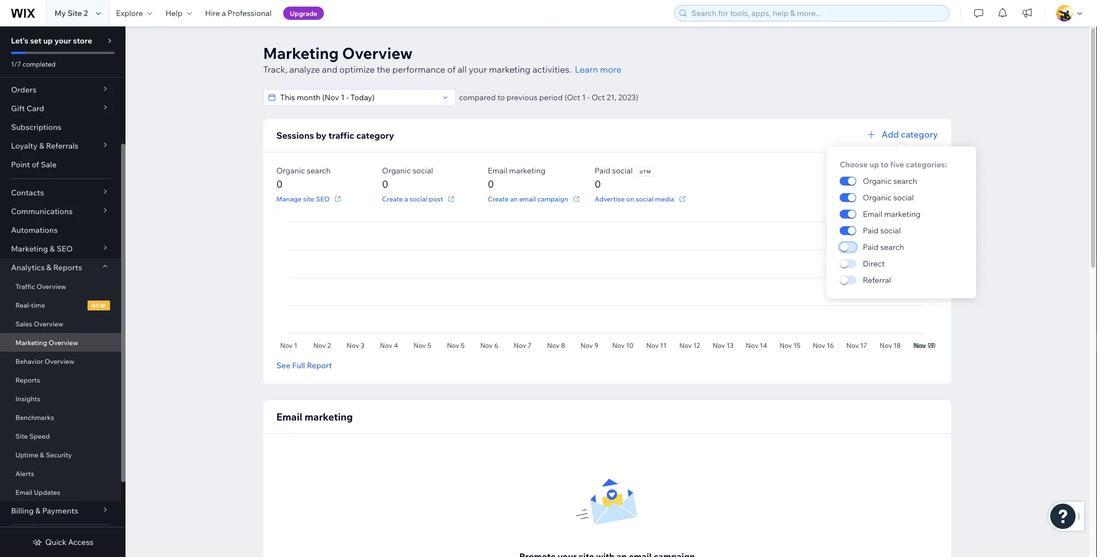 Task type: describe. For each thing, give the bounding box(es) containing it.
help
[[166, 8, 183, 18]]

social inside "link"
[[636, 195, 654, 203]]

1 horizontal spatial to
[[881, 160, 889, 169]]

quick
[[45, 538, 66, 547]]

performance
[[393, 64, 446, 75]]

email
[[519, 195, 536, 203]]

& for marketing
[[50, 244, 55, 254]]

point
[[11, 160, 30, 169]]

see full report
[[276, 361, 332, 370]]

security
[[46, 451, 72, 459]]

set
[[30, 36, 42, 45]]

organic for organic social 0
[[382, 166, 411, 175]]

card
[[27, 104, 44, 113]]

learn more link
[[575, 63, 622, 76]]

manage site seo
[[276, 195, 330, 203]]

quick access
[[45, 538, 93, 547]]

post
[[429, 195, 443, 203]]

speed
[[29, 432, 50, 440]]

email inside sidebar element
[[15, 488, 32, 496]]

explore
[[116, 8, 143, 18]]

search for organic search 0
[[307, 166, 331, 175]]

of inside "link"
[[32, 160, 39, 169]]

report
[[307, 361, 332, 370]]

compared
[[459, 93, 496, 102]]

2
[[84, 8, 88, 18]]

sales
[[15, 320, 32, 328]]

manage site seo link
[[276, 194, 343, 204]]

billing
[[11, 506, 34, 516]]

search for paid search
[[881, 242, 905, 252]]

utm
[[640, 169, 652, 175]]

optimize
[[340, 64, 375, 75]]

organic social 0
[[382, 166, 433, 190]]

loyalty & referrals
[[11, 141, 79, 151]]

on
[[627, 195, 634, 203]]

your inside the marketing overview track, analyze and optimize the performance of all your marketing activities. learn more
[[469, 64, 487, 75]]

1/7 completed
[[11, 60, 56, 68]]

social inside organic social 0
[[413, 166, 433, 175]]

0 horizontal spatial category
[[356, 130, 394, 141]]

marketing inside the marketing overview track, analyze and optimize the performance of all your marketing activities. learn more
[[489, 64, 531, 75]]

all
[[458, 64, 467, 75]]

sales overview link
[[0, 314, 121, 333]]

category inside button
[[901, 129, 938, 140]]

five
[[891, 160, 905, 169]]

up inside sidebar element
[[43, 36, 53, 45]]

track,
[[263, 64, 288, 75]]

sidebar element
[[0, 26, 126, 557]]

& for uptime
[[40, 451, 44, 459]]

alerts link
[[0, 464, 121, 483]]

marketing for marketing overview track, analyze and optimize the performance of all your marketing activities. learn more
[[263, 43, 339, 63]]

organic for organic search 0
[[276, 166, 305, 175]]

create for organic social 0
[[382, 195, 403, 203]]

orders button
[[0, 80, 121, 99]]

0 vertical spatial paid social
[[595, 166, 633, 175]]

communications
[[11, 207, 73, 216]]

orders
[[11, 85, 36, 94]]

hire
[[205, 8, 220, 18]]

organic social
[[863, 193, 914, 202]]

time
[[31, 301, 45, 309]]

point of sale link
[[0, 155, 121, 174]]

let's
[[11, 36, 28, 45]]

compared to previous period (oct 1 - oct 21, 2023)
[[459, 93, 639, 102]]

email inside the email marketing 0
[[488, 166, 508, 175]]

analytics & reports
[[11, 263, 82, 272]]

1
[[582, 93, 586, 102]]

2 vertical spatial paid
[[863, 242, 879, 252]]

overview for marketing overview
[[49, 338, 78, 347]]

site
[[303, 195, 314, 203]]

site speed link
[[0, 427, 121, 446]]

referral
[[863, 275, 892, 285]]

gift
[[11, 104, 25, 113]]

1 vertical spatial up
[[870, 160, 879, 169]]

billing & payments button
[[0, 502, 121, 520]]

behavior overview
[[15, 357, 74, 365]]

0 for email marketing 0
[[488, 178, 494, 190]]

1 horizontal spatial paid social
[[863, 226, 901, 235]]

sale
[[41, 160, 57, 169]]

seo for manage site seo
[[316, 195, 330, 203]]

overview for sales overview
[[34, 320, 63, 328]]

real-time
[[15, 301, 45, 309]]

automations
[[11, 225, 58, 235]]

help button
[[159, 0, 199, 26]]

organic for organic search
[[863, 176, 892, 186]]

1/7
[[11, 60, 21, 68]]

add
[[882, 129, 899, 140]]

gift card
[[11, 104, 44, 113]]

of inside the marketing overview track, analyze and optimize the performance of all your marketing activities. learn more
[[448, 64, 456, 75]]

2023)
[[618, 93, 639, 102]]

(oct
[[565, 93, 581, 102]]

by
[[316, 130, 327, 141]]

seo for marketing & seo
[[57, 244, 73, 254]]

uptime
[[15, 451, 38, 459]]

marketing overview link
[[0, 333, 121, 352]]

categories:
[[906, 160, 948, 169]]

add category
[[882, 129, 938, 140]]

new
[[91, 302, 106, 309]]

insights
[[15, 395, 40, 403]]

Search for tools, apps, help & more... field
[[688, 6, 946, 21]]



Task type: locate. For each thing, give the bounding box(es) containing it.
1 vertical spatial site
[[15, 432, 28, 440]]

hire a professional link
[[199, 0, 278, 26]]

up right choose
[[870, 160, 879, 169]]

1 horizontal spatial email marketing
[[863, 209, 921, 219]]

overview down marketing overview link
[[45, 357, 74, 365]]

reports inside "popup button"
[[53, 263, 82, 272]]

0 vertical spatial reports
[[53, 263, 82, 272]]

0 vertical spatial your
[[55, 36, 71, 45]]

a for professional
[[222, 8, 226, 18]]

1 horizontal spatial of
[[448, 64, 456, 75]]

marketing up analyze
[[263, 43, 339, 63]]

0 vertical spatial to
[[498, 93, 505, 102]]

analyze
[[290, 64, 320, 75]]

paid up "direct"
[[863, 242, 879, 252]]

completed
[[23, 60, 56, 68]]

0 inside the "organic search 0"
[[276, 178, 283, 190]]

choose up to five categories:
[[840, 160, 948, 169]]

search
[[307, 166, 331, 175], [894, 176, 918, 186], [881, 242, 905, 252]]

1 horizontal spatial site
[[68, 8, 82, 18]]

email up "billing"
[[15, 488, 32, 496]]

organic up manage
[[276, 166, 305, 175]]

site left speed
[[15, 432, 28, 440]]

& right loyalty
[[39, 141, 44, 151]]

overview inside the marketing overview track, analyze and optimize the performance of all your marketing activities. learn more
[[342, 43, 413, 63]]

marketing & seo
[[11, 244, 73, 254]]

0 horizontal spatial paid social
[[595, 166, 633, 175]]

seo
[[316, 195, 330, 203], [57, 244, 73, 254]]

your right all
[[469, 64, 487, 75]]

paid social up paid search
[[863, 226, 901, 235]]

organic up create a social post
[[382, 166, 411, 175]]

email down see
[[276, 411, 302, 423]]

organic
[[276, 166, 305, 175], [382, 166, 411, 175], [863, 176, 892, 186], [863, 193, 892, 202]]

& inside uptime & security link
[[40, 451, 44, 459]]

1 vertical spatial email marketing
[[276, 411, 353, 423]]

overview inside 'link'
[[45, 357, 74, 365]]

up
[[43, 36, 53, 45], [870, 160, 879, 169]]

a down organic social 0
[[405, 195, 408, 203]]

create inside create an email campaign link
[[488, 195, 509, 203]]

marketing inside the marketing overview track, analyze and optimize the performance of all your marketing activities. learn more
[[263, 43, 339, 63]]

overview down sales overview link
[[49, 338, 78, 347]]

subscriptions
[[11, 122, 61, 132]]

0 vertical spatial paid
[[595, 166, 611, 175]]

1 vertical spatial marketing
[[11, 244, 48, 254]]

previous
[[507, 93, 538, 102]]

create for email marketing 0
[[488, 195, 509, 203]]

marketing for marketing overview
[[15, 338, 47, 347]]

reports up "insights"
[[15, 376, 40, 384]]

email down organic social
[[863, 209, 883, 219]]

2 vertical spatial search
[[881, 242, 905, 252]]

social up paid search
[[881, 226, 901, 235]]

of left all
[[448, 64, 456, 75]]

2 create from the left
[[488, 195, 509, 203]]

1 vertical spatial seo
[[57, 244, 73, 254]]

reports link
[[0, 371, 121, 389]]

category
[[901, 129, 938, 140], [356, 130, 394, 141]]

oct
[[592, 93, 605, 102]]

social right on
[[636, 195, 654, 203]]

& up "analytics & reports"
[[50, 244, 55, 254]]

0 vertical spatial of
[[448, 64, 456, 75]]

2 vertical spatial marketing
[[15, 338, 47, 347]]

advertise on social media link
[[595, 194, 688, 204]]

behavior
[[15, 357, 43, 365]]

0 up create an email campaign
[[488, 178, 494, 190]]

paid up paid search
[[863, 226, 879, 235]]

& inside the analytics & reports "popup button"
[[46, 263, 52, 272]]

marketing down the report
[[305, 411, 353, 423]]

your inside sidebar element
[[55, 36, 71, 45]]

manage
[[276, 195, 302, 203]]

search for organic search
[[894, 176, 918, 186]]

1 vertical spatial of
[[32, 160, 39, 169]]

automations link
[[0, 221, 121, 240]]

1 vertical spatial paid
[[863, 226, 879, 235]]

add category button
[[866, 128, 938, 141]]

up right set
[[43, 36, 53, 45]]

0 up create a social post
[[382, 178, 389, 190]]

category right add
[[901, 129, 938, 140]]

period
[[539, 93, 563, 102]]

loyalty & referrals button
[[0, 137, 121, 155]]

0 horizontal spatial your
[[55, 36, 71, 45]]

0 horizontal spatial up
[[43, 36, 53, 45]]

site inside sidebar element
[[15, 432, 28, 440]]

1 vertical spatial your
[[469, 64, 487, 75]]

3 0 from the left
[[488, 178, 494, 190]]

seo down the automations link
[[57, 244, 73, 254]]

to left previous
[[498, 93, 505, 102]]

0 for organic search 0
[[276, 178, 283, 190]]

1 0 from the left
[[276, 178, 283, 190]]

& for analytics
[[46, 263, 52, 272]]

marketing & seo button
[[0, 240, 121, 258]]

marketing overview track, analyze and optimize the performance of all your marketing activities. learn more
[[263, 43, 622, 75]]

insights link
[[0, 389, 121, 408]]

0 horizontal spatial email marketing
[[276, 411, 353, 423]]

paid social
[[595, 166, 633, 175], [863, 226, 901, 235]]

4 0 from the left
[[595, 178, 601, 190]]

0 horizontal spatial of
[[32, 160, 39, 169]]

0 vertical spatial up
[[43, 36, 53, 45]]

your left store on the left top
[[55, 36, 71, 45]]

1 vertical spatial a
[[405, 195, 408, 203]]

site
[[68, 8, 82, 18], [15, 432, 28, 440]]

& for billing
[[35, 506, 40, 516]]

email marketing 0
[[488, 166, 546, 190]]

overview for marketing overview track, analyze and optimize the performance of all your marketing activities. learn more
[[342, 43, 413, 63]]

to left five
[[881, 160, 889, 169]]

overview
[[342, 43, 413, 63], [37, 282, 66, 291], [34, 320, 63, 328], [49, 338, 78, 347], [45, 357, 74, 365]]

0 horizontal spatial to
[[498, 93, 505, 102]]

advertise
[[595, 195, 625, 203]]

organic for organic social
[[863, 193, 892, 202]]

direct
[[863, 259, 885, 268]]

traffic overview
[[15, 282, 66, 291]]

0 horizontal spatial a
[[222, 8, 226, 18]]

social left 'post'
[[410, 195, 428, 203]]

social down organic search
[[894, 193, 914, 202]]

1 vertical spatial paid social
[[863, 226, 901, 235]]

my site 2
[[55, 8, 88, 18]]

& for loyalty
[[39, 141, 44, 151]]

a for social
[[405, 195, 408, 203]]

email updates link
[[0, 483, 121, 502]]

uptime & security link
[[0, 446, 121, 464]]

email marketing down organic social
[[863, 209, 921, 219]]

learn
[[575, 64, 598, 75]]

social left utm
[[612, 166, 633, 175]]

2 0 from the left
[[382, 178, 389, 190]]

1 vertical spatial reports
[[15, 376, 40, 384]]

more
[[600, 64, 622, 75]]

analytics & reports button
[[0, 258, 121, 277]]

1 horizontal spatial create
[[488, 195, 509, 203]]

email updates
[[15, 488, 60, 496]]

1 horizontal spatial up
[[870, 160, 879, 169]]

0 horizontal spatial site
[[15, 432, 28, 440]]

& inside loyalty & referrals dropdown button
[[39, 141, 44, 151]]

0 inside organic social 0
[[382, 178, 389, 190]]

my
[[55, 8, 66, 18]]

sales overview
[[15, 320, 63, 328]]

updates
[[34, 488, 60, 496]]

billing & payments
[[11, 506, 78, 516]]

0 horizontal spatial reports
[[15, 376, 40, 384]]

organic up organic social
[[863, 176, 892, 186]]

& down the marketing & seo
[[46, 263, 52, 272]]

overview down "analytics & reports"
[[37, 282, 66, 291]]

marketing inside popup button
[[11, 244, 48, 254]]

let's set up your store
[[11, 36, 92, 45]]

create an email campaign
[[488, 195, 569, 203]]

category right traffic
[[356, 130, 394, 141]]

gift card button
[[0, 99, 121, 118]]

overview up 'marketing overview'
[[34, 320, 63, 328]]

create an email campaign link
[[488, 194, 582, 204]]

0 vertical spatial marketing
[[263, 43, 339, 63]]

marketing down organic social
[[885, 209, 921, 219]]

1 horizontal spatial seo
[[316, 195, 330, 203]]

social up create a social post link
[[413, 166, 433, 175]]

seo inside popup button
[[57, 244, 73, 254]]

0 vertical spatial a
[[222, 8, 226, 18]]

1 vertical spatial to
[[881, 160, 889, 169]]

0 up advertise
[[595, 178, 601, 190]]

traffic overview link
[[0, 277, 121, 296]]

campaign
[[538, 195, 569, 203]]

organic search 0
[[276, 166, 331, 190]]

create left an
[[488, 195, 509, 203]]

marketing up analytics
[[11, 244, 48, 254]]

0 for organic social 0
[[382, 178, 389, 190]]

search inside the "organic search 0"
[[307, 166, 331, 175]]

traffic
[[329, 130, 354, 141]]

marketing up previous
[[489, 64, 531, 75]]

media
[[655, 195, 675, 203]]

marketing up email
[[509, 166, 546, 175]]

1 create from the left
[[382, 195, 403, 203]]

behavior overview link
[[0, 352, 121, 371]]

site left 2
[[68, 8, 82, 18]]

seo right site
[[316, 195, 330, 203]]

of left sale
[[32, 160, 39, 169]]

paid up advertise
[[595, 166, 611, 175]]

marketing inside the email marketing 0
[[509, 166, 546, 175]]

and
[[322, 64, 338, 75]]

subscriptions link
[[0, 118, 121, 137]]

None field
[[277, 90, 439, 105]]

overview up the at left
[[342, 43, 413, 63]]

-
[[588, 93, 590, 102]]

0 up manage
[[276, 178, 283, 190]]

point of sale
[[11, 160, 57, 169]]

create inside create a social post link
[[382, 195, 403, 203]]

upgrade button
[[283, 7, 324, 20]]

alerts
[[15, 470, 34, 478]]

email up create an email campaign
[[488, 166, 508, 175]]

& right uptime at the bottom left of the page
[[40, 451, 44, 459]]

0 vertical spatial email marketing
[[863, 209, 921, 219]]

a right 'hire'
[[222, 8, 226, 18]]

paid search
[[863, 242, 905, 252]]

reports down the marketing & seo popup button
[[53, 263, 82, 272]]

organic down organic search
[[863, 193, 892, 202]]

site speed
[[15, 432, 50, 440]]

0 vertical spatial seo
[[316, 195, 330, 203]]

& inside billing & payments dropdown button
[[35, 506, 40, 516]]

email
[[488, 166, 508, 175], [863, 209, 883, 219], [276, 411, 302, 423], [15, 488, 32, 496]]

create down organic social 0
[[382, 195, 403, 203]]

marketing overview
[[15, 338, 78, 347]]

search up manage site seo link
[[307, 166, 331, 175]]

marketing for marketing & seo
[[11, 244, 48, 254]]

overview for behavior overview
[[45, 357, 74, 365]]

0 vertical spatial site
[[68, 8, 82, 18]]

paid social up advertise
[[595, 166, 633, 175]]

0 vertical spatial search
[[307, 166, 331, 175]]

choose
[[840, 160, 868, 169]]

contacts button
[[0, 183, 121, 202]]

analytics
[[11, 263, 45, 272]]

professional
[[228, 8, 272, 18]]

a
[[222, 8, 226, 18], [405, 195, 408, 203]]

0 horizontal spatial create
[[382, 195, 403, 203]]

email marketing down the report
[[276, 411, 353, 423]]

payments
[[42, 506, 78, 516]]

0 inside the email marketing 0
[[488, 178, 494, 190]]

& right "billing"
[[35, 506, 40, 516]]

0 horizontal spatial seo
[[57, 244, 73, 254]]

21,
[[607, 93, 617, 102]]

marketing up behavior
[[15, 338, 47, 347]]

1 horizontal spatial category
[[901, 129, 938, 140]]

1 horizontal spatial a
[[405, 195, 408, 203]]

1 horizontal spatial your
[[469, 64, 487, 75]]

search down five
[[894, 176, 918, 186]]

see full report button
[[276, 361, 332, 371]]

overview for traffic overview
[[37, 282, 66, 291]]

1 vertical spatial search
[[894, 176, 918, 186]]

referrals
[[46, 141, 79, 151]]

1 horizontal spatial reports
[[53, 263, 82, 272]]

paid
[[595, 166, 611, 175], [863, 226, 879, 235], [863, 242, 879, 252]]

organic inside the "organic search 0"
[[276, 166, 305, 175]]

to
[[498, 93, 505, 102], [881, 160, 889, 169]]

organic inside organic social 0
[[382, 166, 411, 175]]

& inside the marketing & seo popup button
[[50, 244, 55, 254]]

search up "direct"
[[881, 242, 905, 252]]



Task type: vqa. For each thing, say whether or not it's contained in the screenshot.
compared to previous period (Oct 1 - Oct 21, 2023)
yes



